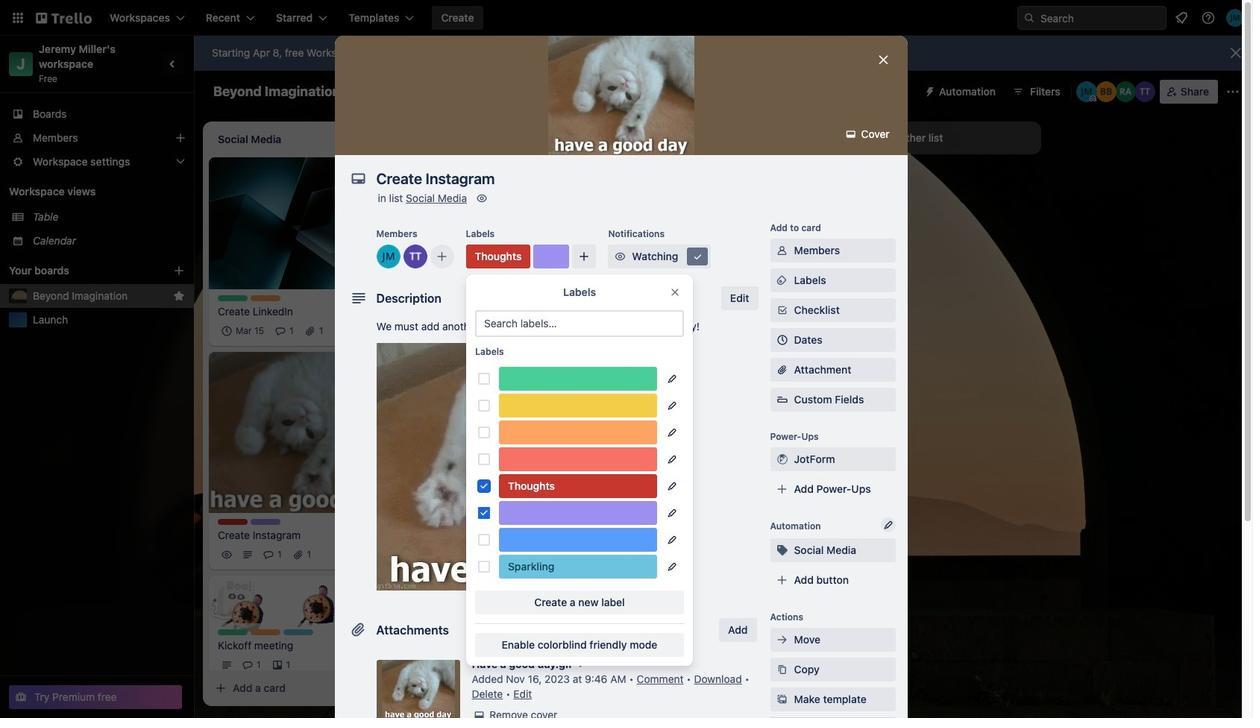 Task type: vqa. For each thing, say whether or not it's contained in the screenshot.
Primary Element
yes



Task type: locate. For each thing, give the bounding box(es) containing it.
terry turtle (terryturtle) image left add members to card image
[[403, 245, 427, 269]]

2 vertical spatial terry turtle (terryturtle) image
[[546, 349, 564, 367]]

2 horizontal spatial jeremy miller (jeremymiller198) image
[[1226, 9, 1244, 27]]

Board name text field
[[206, 80, 348, 104]]

1 horizontal spatial terry turtle (terryturtle) image
[[546, 349, 564, 367]]

add board image
[[173, 265, 185, 277]]

color: green, title: none image up the color: yellow, title: none image
[[499, 367, 657, 391]]

None checkbox
[[218, 322, 269, 340]]

1 vertical spatial color: sky, title: "sparkling" element
[[283, 630, 313, 636]]

color: orange, title: none image
[[251, 295, 280, 301], [499, 421, 657, 445], [251, 630, 280, 636]]

1 vertical spatial color: orange, title: none image
[[499, 421, 657, 445]]

1 vertical spatial jeremy miller (jeremymiller198) image
[[376, 245, 400, 269]]

color: blue, title: none image
[[499, 528, 657, 552]]

1 horizontal spatial ruby anderson (rubyanderson7) image
[[1115, 81, 1136, 102]]

1 vertical spatial color: green, title: none image
[[499, 367, 657, 391]]

color: bold red, title: "thoughts" element
[[466, 245, 531, 269], [430, 385, 459, 391], [499, 474, 657, 498], [218, 519, 248, 525]]

2 vertical spatial terry turtle (terryturtle) image
[[368, 656, 386, 674]]

0 vertical spatial jeremy miller (jeremymiller198) image
[[1076, 81, 1097, 102]]

have\_a\_good\_day.gif image
[[376, 343, 679, 591]]

0 horizontal spatial jeremy miller (jeremymiller198) image
[[376, 245, 400, 269]]

1 vertical spatial create from template… image
[[382, 683, 394, 694]]

color: sky, title: "sparkling" element right color: green, title: none icon
[[283, 630, 313, 636]]

jeremy miller (jeremymiller198) image
[[1076, 81, 1097, 102], [368, 546, 386, 564]]

ruby anderson (rubyanderson7) image for "bob builder (bobbuilder40)" icon
[[1115, 81, 1136, 102]]

terry turtle (terryturtle) image
[[1134, 81, 1155, 102], [403, 245, 427, 269], [546, 349, 564, 367]]

None checkbox
[[451, 307, 529, 325]]

0 horizontal spatial terry turtle (terryturtle) image
[[403, 245, 427, 269]]

0 vertical spatial ruby anderson (rubyanderson7) image
[[1115, 81, 1136, 102]]

0 vertical spatial create from template… image
[[806, 404, 818, 416]]

ruby anderson (rubyanderson7) image
[[1115, 81, 1136, 102], [588, 349, 606, 367]]

2 vertical spatial jeremy miller (jeremymiller198) image
[[567, 349, 585, 367]]

terry turtle (terryturtle) image right "bob builder (bobbuilder40)" icon
[[1134, 81, 1155, 102]]

0 horizontal spatial color: green, title: none image
[[218, 295, 248, 301]]

color: sky, title: "sparkling" element
[[499, 555, 657, 579], [283, 630, 313, 636]]

jeremy miller (jeremymiller198) image
[[1226, 9, 1244, 27], [376, 245, 400, 269], [567, 349, 585, 367]]

terry turtle (terryturtle) image
[[368, 322, 386, 340], [347, 546, 365, 564], [368, 656, 386, 674]]

color: sky, title: "sparkling" element down color: blue, title: none image
[[499, 555, 657, 579]]

None text field
[[369, 166, 861, 192]]

jeremy miller (jeremymiller198) image left add members to card image
[[376, 245, 400, 269]]

customize views image
[[576, 84, 591, 99]]

jeremy miller (jeremymiller198) image down search labels… text field
[[567, 349, 585, 367]]

1 vertical spatial terry turtle (terryturtle) image
[[403, 245, 427, 269]]

terry turtle (terryturtle) image for topmost color: orange, title: none image
[[368, 322, 386, 340]]

0 horizontal spatial color: sky, title: "sparkling" element
[[283, 630, 313, 636]]

0 vertical spatial jeremy miller (jeremymiller198) image
[[1226, 9, 1244, 27]]

0 horizontal spatial jeremy miller (jeremymiller198) image
[[368, 546, 386, 564]]

create from template… image
[[806, 404, 818, 416], [382, 683, 394, 694]]

1 vertical spatial ruby anderson (rubyanderson7) image
[[588, 349, 606, 367]]

2 vertical spatial color: orange, title: none image
[[251, 630, 280, 636]]

color: purple, title: none image
[[534, 245, 569, 269], [499, 501, 657, 525], [251, 519, 280, 525]]

sm image
[[843, 127, 858, 142], [775, 243, 790, 258], [613, 249, 628, 264], [775, 273, 790, 288], [775, 452, 790, 467], [575, 657, 590, 672], [775, 692, 790, 707]]

color: green, title: none image right starred icon
[[218, 295, 248, 301]]

1 vertical spatial jeremy miller (jeremymiller198) image
[[368, 546, 386, 564]]

1 horizontal spatial color: green, title: none image
[[499, 367, 657, 391]]

0 vertical spatial color: sky, title: "sparkling" element
[[499, 555, 657, 579]]

color: green, title: none image
[[218, 295, 248, 301], [499, 367, 657, 391]]

edit card image
[[372, 359, 384, 370]]

0 notifications image
[[1173, 9, 1190, 27]]

terry turtle (terryturtle) image down search labels… text field
[[546, 349, 564, 367]]

show menu image
[[1226, 84, 1240, 99]]

sm image
[[918, 80, 939, 101], [474, 191, 489, 206], [690, 249, 705, 264], [775, 543, 790, 558], [775, 633, 790, 647], [775, 662, 790, 677], [472, 708, 487, 718]]

jeremy miller (jeremymiller198) image right open information menu icon
[[1226, 9, 1244, 27]]

color: red, title: none image
[[499, 448, 657, 471]]

search image
[[1023, 12, 1035, 24]]

2 horizontal spatial terry turtle (terryturtle) image
[[1134, 81, 1155, 102]]

0 horizontal spatial ruby anderson (rubyanderson7) image
[[588, 349, 606, 367]]

0 vertical spatial terry turtle (terryturtle) image
[[368, 322, 386, 340]]



Task type: describe. For each thing, give the bounding box(es) containing it.
starred icon image
[[173, 290, 185, 302]]

0 vertical spatial color: green, title: none image
[[218, 295, 248, 301]]

1 horizontal spatial create from template… image
[[806, 404, 818, 416]]

1 vertical spatial terry turtle (terryturtle) image
[[347, 546, 365, 564]]

0 vertical spatial terry turtle (terryturtle) image
[[1134, 81, 1155, 102]]

0 vertical spatial color: orange, title: none image
[[251, 295, 280, 301]]

color: green, title: none image
[[218, 630, 248, 636]]

1 horizontal spatial jeremy miller (jeremymiller198) image
[[1076, 81, 1097, 102]]

close popover image
[[669, 286, 681, 298]]

primary element
[[0, 0, 1253, 36]]

1 horizontal spatial jeremy miller (jeremymiller198) image
[[567, 349, 585, 367]]

0 horizontal spatial create from template… image
[[382, 683, 394, 694]]

bob builder (bobbuilder40) image
[[1096, 81, 1116, 102]]

terry turtle (terryturtle) image for bottommost color: orange, title: none image
[[368, 656, 386, 674]]

Search labels… text field
[[475, 310, 684, 337]]

ruby anderson (rubyanderson7) image for middle jeremy miller (jeremymiller198) image
[[588, 349, 606, 367]]

create from template… image
[[594, 449, 606, 461]]

1 horizontal spatial color: sky, title: "sparkling" element
[[499, 555, 657, 579]]

color: yellow, title: none image
[[499, 394, 657, 418]]

Search field
[[1035, 7, 1166, 29]]

your boards with 2 items element
[[9, 262, 151, 280]]

back to home image
[[36, 6, 92, 30]]

open information menu image
[[1201, 10, 1216, 25]]

add members to card image
[[436, 249, 448, 264]]



